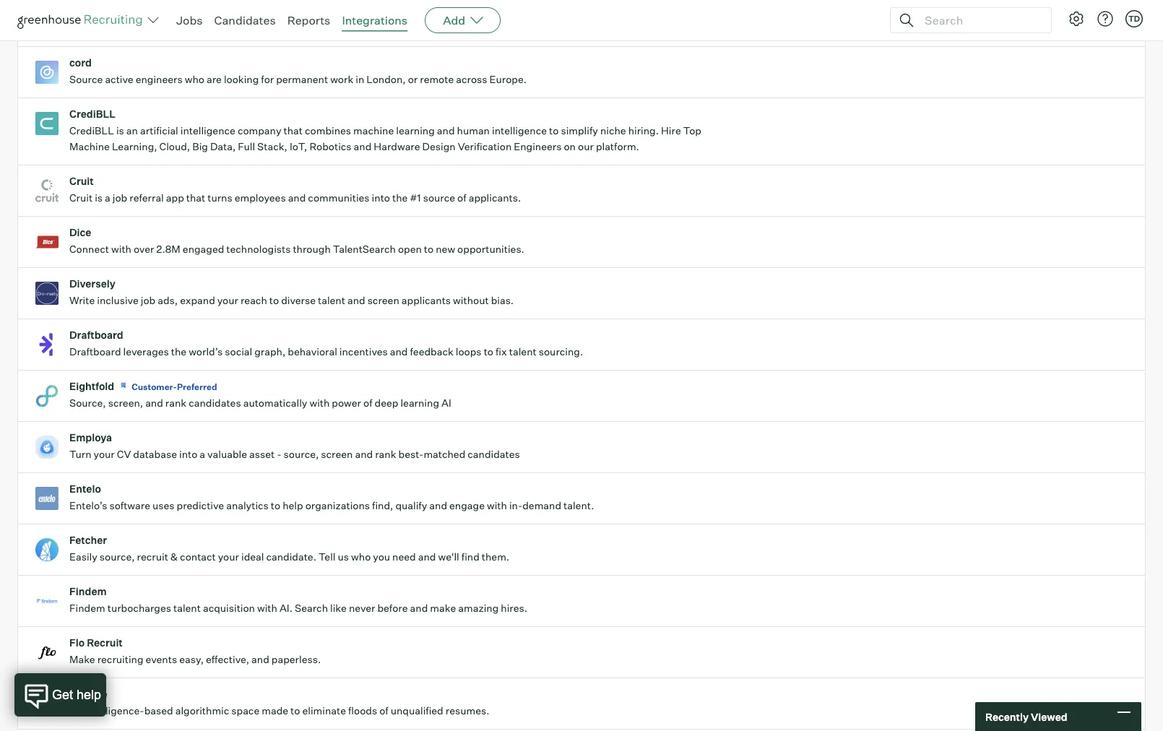 Task type: locate. For each thing, give the bounding box(es) containing it.
2 credibll from the top
[[69, 124, 114, 137]]

your left reach
[[217, 294, 238, 307]]

organizations
[[305, 500, 370, 512]]

rank left best-
[[375, 448, 396, 461]]

screen left applicants
[[368, 294, 400, 307]]

to left help at left bottom
[[271, 500, 281, 512]]

unqualified
[[391, 705, 444, 717]]

0 vertical spatial candidates
[[101, 22, 154, 34]]

0 vertical spatial talent
[[318, 294, 345, 307]]

dice
[[69, 226, 91, 239]]

1 vertical spatial a
[[200, 448, 205, 461]]

0 horizontal spatial for
[[261, 73, 274, 86]]

searching
[[441, 22, 488, 34]]

space
[[232, 705, 260, 717]]

draftboard down write
[[69, 329, 123, 342]]

and right employees
[[288, 192, 306, 204]]

learning inside credibll credibll is an artificial intelligence company that combines machine learning and human intelligence to simplify niche hiring. hire top machine learning, cloud, big data, full stack, iot, robotics and hardware design verification engineers on our platform.
[[396, 124, 435, 137]]

artificial
[[140, 124, 178, 137]]

job inside diversely write inclusive job ads, expand your reach to diverse talent and screen applicants without bias.
[[141, 294, 156, 307]]

job left referral
[[113, 192, 127, 204]]

ads,
[[158, 294, 178, 307]]

intelligence up engineers
[[492, 124, 547, 137]]

candidates down preferred
[[189, 397, 241, 410]]

talent right diverse on the left top of page
[[318, 294, 345, 307]]

with inside dice connect with over 2.8m engaged technologists through talentsearch open to new opportunities.
[[111, 243, 131, 256]]

1 vertical spatial the
[[171, 346, 187, 358]]

and inside employa turn your cv database into a valuable asset - source, screen and rank best-matched candidates
[[355, 448, 373, 461]]

who inside cord source active engineers who are looking for permanent work in london, or remote across europe.
[[185, 73, 204, 86]]

to inside credibll credibll is an artificial intelligence company that combines machine learning and human intelligence to simplify niche hiring. hire top machine learning, cloud, big data, full stack, iot, robotics and hardware design verification engineers on our platform.
[[549, 124, 559, 137]]

0 vertical spatial the
[[392, 192, 408, 204]]

immediately
[[156, 22, 214, 34]]

1 horizontal spatial rank
[[375, 448, 396, 461]]

2 vertical spatial talent
[[173, 602, 201, 615]]

0 horizontal spatial or
[[260, 22, 270, 34]]

candidates right 'matched'
[[468, 448, 520, 461]]

2 vertical spatial candidates
[[468, 448, 520, 461]]

europe.
[[490, 73, 527, 86]]

best-
[[399, 448, 424, 461]]

a left referral
[[105, 192, 110, 204]]

software
[[109, 500, 150, 512]]

the
[[392, 192, 408, 204], [171, 346, 187, 358]]

that up iot,
[[284, 124, 303, 137]]

for
[[490, 22, 503, 34], [261, 73, 274, 86]]

and down customer-
[[145, 397, 163, 410]]

permanent
[[276, 73, 328, 86]]

a inside cruit cruit is a job referral app that turns employees and communities into the #1 source of applicants.
[[105, 192, 110, 204]]

talent inside the findem findem turbocharges talent acquisition with ai. search like never before and make amazing hires.
[[173, 602, 201, 615]]

1 vertical spatial rank
[[375, 448, 396, 461]]

of inside cruit cruit is a job referral app that turns employees and communities into the #1 source of applicants.
[[458, 192, 467, 204]]

with left over
[[111, 243, 131, 256]]

and left we'll on the left bottom
[[418, 551, 436, 564]]

0 vertical spatial draftboard
[[69, 329, 123, 342]]

and right qualify
[[430, 500, 447, 512]]

1 horizontal spatial job
[[141, 294, 156, 307]]

learning for and
[[396, 124, 435, 137]]

diversely write inclusive job ads, expand your reach to diverse talent and screen applicants without bias.
[[69, 278, 514, 307]]

draftboard up eightfold
[[69, 346, 121, 358]]

intelligence up big
[[181, 124, 236, 137]]

1 vertical spatial is
[[95, 192, 103, 204]]

1 vertical spatial learning
[[401, 397, 439, 410]]

2 findem from the top
[[69, 602, 105, 615]]

a inside employa turn your cv database into a valuable asset - source, screen and rank best-matched candidates
[[200, 448, 205, 461]]

like
[[330, 602, 347, 615]]

is left referral
[[95, 192, 103, 204]]

and inside fetcher easily source, recruit & contact your ideal candidate. tell us who you need and we'll find them.
[[418, 551, 436, 564]]

talent right fix
[[509, 346, 537, 358]]

0 vertical spatial findem
[[69, 586, 107, 598]]

to up engineers
[[549, 124, 559, 137]]

learning
[[396, 124, 435, 137], [401, 397, 439, 410]]

findem down easily
[[69, 586, 107, 598]]

on
[[564, 140, 576, 153]]

verification
[[458, 140, 512, 153]]

0 horizontal spatial a
[[105, 192, 110, 204]]

0 horizontal spatial the
[[171, 346, 187, 358]]

0 horizontal spatial intelligence
[[181, 124, 236, 137]]

1 vertical spatial candidates
[[189, 397, 241, 410]]

events
[[146, 654, 177, 666]]

that
[[284, 124, 303, 137], [186, 192, 205, 204]]

screen
[[368, 294, 400, 307], [321, 448, 353, 461]]

make
[[430, 602, 456, 615]]

to inside the entelo entelo's software uses predictive analytics to help organizations find, qualify and engage with in-demand talent.
[[271, 500, 281, 512]]

2 cruit from the top
[[69, 192, 93, 204]]

cruit down machine
[[69, 175, 94, 188]]

2 draftboard from the top
[[69, 346, 121, 358]]

for left data.
[[490, 22, 503, 34]]

dice connect with over 2.8m engaged technologists through talentsearch open to new opportunities.
[[69, 226, 525, 256]]

open
[[398, 243, 422, 256]]

and right effective,
[[252, 654, 269, 666]]

0 vertical spatial or
[[260, 22, 270, 34]]

0 vertical spatial is
[[116, 124, 124, 137]]

resumes.
[[446, 705, 490, 717]]

engineers
[[136, 73, 183, 86]]

is for cruit
[[95, 192, 103, 204]]

1 vertical spatial for
[[261, 73, 274, 86]]

0 horizontal spatial is
[[95, 192, 103, 204]]

automatically
[[243, 397, 307, 410]]

credibll credibll is an artificial intelligence company that combines machine learning and human intelligence to simplify niche hiring. hire top machine learning, cloud, big data, full stack, iot, robotics and hardware design verification engineers on our platform.
[[69, 108, 702, 153]]

1 horizontal spatial intelligence
[[492, 124, 547, 137]]

fix
[[496, 346, 507, 358]]

into inside cruit cruit is a job referral app that turns employees and communities into the #1 source of applicants.
[[372, 192, 390, 204]]

1 vertical spatial screen
[[321, 448, 353, 461]]

machine
[[353, 124, 394, 137]]

active
[[105, 73, 133, 86]]

0 vertical spatial source,
[[284, 448, 319, 461]]

1 horizontal spatial is
[[116, 124, 124, 137]]

0 horizontal spatial job
[[113, 192, 127, 204]]

to right made
[[291, 705, 300, 717]]

0 vertical spatial for
[[490, 22, 503, 34]]

1 vertical spatial cruit
[[69, 192, 93, 204]]

and
[[437, 124, 455, 137], [354, 140, 372, 153], [288, 192, 306, 204], [348, 294, 365, 307], [390, 346, 408, 358], [145, 397, 163, 410], [355, 448, 373, 461], [430, 500, 447, 512], [418, 551, 436, 564], [410, 602, 428, 615], [252, 654, 269, 666]]

cv
[[117, 448, 131, 461]]

search
[[295, 602, 328, 615]]

or right the email
[[260, 22, 270, 34]]

and up design
[[437, 124, 455, 137]]

we'll
[[438, 551, 460, 564]]

1 vertical spatial your
[[94, 448, 115, 461]]

0 vertical spatial credibll
[[69, 108, 116, 120]]

1 vertical spatial that
[[186, 192, 205, 204]]

diversely
[[69, 278, 115, 290]]

and inside the entelo entelo's software uses predictive analytics to help organizations find, qualify and engage with in-demand talent.
[[430, 500, 447, 512]]

&
[[170, 551, 178, 564]]

screen inside diversely write inclusive job ads, expand your reach to diverse talent and screen applicants without bias.
[[368, 294, 400, 307]]

that for turns
[[186, 192, 205, 204]]

0 vertical spatial rank
[[165, 397, 187, 410]]

via
[[217, 22, 230, 34]]

and up incentives
[[348, 294, 365, 307]]

learning for ai
[[401, 397, 439, 410]]

2 horizontal spatial candidates
[[468, 448, 520, 461]]

findem up 'flo'
[[69, 602, 105, 615]]

who left are
[[185, 73, 204, 86]]

is left the an
[[116, 124, 124, 137]]

your inside diversely write inclusive job ads, expand your reach to diverse talent and screen applicants without bias.
[[217, 294, 238, 307]]

engaged
[[183, 243, 224, 256]]

1 vertical spatial into
[[179, 448, 198, 461]]

1 vertical spatial who
[[351, 551, 371, 564]]

intelligence-
[[85, 705, 144, 717]]

1 vertical spatial draftboard
[[69, 346, 121, 358]]

1 vertical spatial source,
[[100, 551, 135, 564]]

is inside credibll credibll is an artificial intelligence company that combines machine learning and human intelligence to simplify niche hiring. hire top machine learning, cloud, big data, full stack, iot, robotics and hardware design verification engineers on our platform.
[[116, 124, 124, 137]]

screen up the entelo entelo's software uses predictive analytics to help organizations find, qualify and engage with in-demand talent. at the bottom of the page
[[321, 448, 353, 461]]

2 intelligence from the left
[[492, 124, 547, 137]]

to left new
[[424, 243, 434, 256]]

of right source
[[458, 192, 467, 204]]

yourself
[[333, 22, 370, 34]]

1 vertical spatial talent
[[509, 346, 537, 358]]

talent
[[318, 294, 345, 307], [509, 346, 537, 358], [173, 602, 201, 615]]

to inside gigame an intelligence-based algorithmic space made to eliminate floods of unqualified resumes.
[[291, 705, 300, 717]]

0 horizontal spatial talent
[[173, 602, 201, 615]]

the inside cruit cruit is a job referral app that turns employees and communities into the #1 source of applicants.
[[392, 192, 408, 204]]

with left 'ai.'
[[257, 602, 277, 615]]

0 vertical spatial a
[[105, 192, 110, 204]]

of inside contactout reach candidates immediately via email or phone. save yourself hours of effort searching for data.
[[402, 22, 411, 34]]

recruit
[[87, 637, 123, 650]]

or inside contactout reach candidates immediately via email or phone. save yourself hours of effort searching for data.
[[260, 22, 270, 34]]

cruit up dice
[[69, 192, 93, 204]]

1 vertical spatial job
[[141, 294, 156, 307]]

learning up hardware
[[396, 124, 435, 137]]

source, inside employa turn your cv database into a valuable asset - source, screen and rank best-matched candidates
[[284, 448, 319, 461]]

machine
[[69, 140, 110, 153]]

source, down fetcher
[[100, 551, 135, 564]]

your inside fetcher easily source, recruit & contact your ideal candidate. tell us who you need and we'll find them.
[[218, 551, 239, 564]]

0 vertical spatial job
[[113, 192, 127, 204]]

preferred
[[177, 381, 217, 392]]

1 vertical spatial or
[[408, 73, 418, 86]]

leverages
[[123, 346, 169, 358]]

1 horizontal spatial into
[[372, 192, 390, 204]]

and inside flo recruit make recruiting events easy, effective, and paperless.
[[252, 654, 269, 666]]

your left 'cv'
[[94, 448, 115, 461]]

that inside cruit cruit is a job referral app that turns employees and communities into the #1 source of applicants.
[[186, 192, 205, 204]]

and left feedback on the top left of the page
[[390, 346, 408, 358]]

entelo's
[[69, 500, 107, 512]]

0 horizontal spatial into
[[179, 448, 198, 461]]

0 horizontal spatial who
[[185, 73, 204, 86]]

0 horizontal spatial that
[[186, 192, 205, 204]]

stack,
[[257, 140, 288, 153]]

and inside the findem findem turbocharges talent acquisition with ai. search like never before and make amazing hires.
[[410, 602, 428, 615]]

1 horizontal spatial that
[[284, 124, 303, 137]]

0 horizontal spatial screen
[[321, 448, 353, 461]]

without
[[453, 294, 489, 307]]

of right floods
[[380, 705, 389, 717]]

the left #1
[[392, 192, 408, 204]]

talent inside diversely write inclusive job ads, expand your reach to diverse talent and screen applicants without bias.
[[318, 294, 345, 307]]

incentives
[[340, 346, 388, 358]]

your for contact
[[218, 551, 239, 564]]

candidates down contactout
[[101, 22, 154, 34]]

add
[[443, 13, 466, 27]]

1 horizontal spatial talent
[[318, 294, 345, 307]]

into left #1
[[372, 192, 390, 204]]

find
[[462, 551, 480, 564]]

0 vertical spatial screen
[[368, 294, 400, 307]]

data,
[[210, 140, 236, 153]]

0 vertical spatial into
[[372, 192, 390, 204]]

with
[[111, 243, 131, 256], [310, 397, 330, 410], [487, 500, 507, 512], [257, 602, 277, 615]]

0 vertical spatial your
[[217, 294, 238, 307]]

who right us
[[351, 551, 371, 564]]

talent left acquisition
[[173, 602, 201, 615]]

0 horizontal spatial source,
[[100, 551, 135, 564]]

1 vertical spatial findem
[[69, 602, 105, 615]]

to left fix
[[484, 346, 494, 358]]

the left world's
[[171, 346, 187, 358]]

the inside draftboard draftboard leverages the world's social graph, behavioral incentives and feedback loops to fix talent sourcing.
[[171, 346, 187, 358]]

with left in-
[[487, 500, 507, 512]]

your left ideal at the bottom left of page
[[218, 551, 239, 564]]

rank inside employa turn your cv database into a valuable asset - source, screen and rank best-matched candidates
[[375, 448, 396, 461]]

that inside credibll credibll is an artificial intelligence company that combines machine learning and human intelligence to simplify niche hiring. hire top machine learning, cloud, big data, full stack, iot, robotics and hardware design verification engineers on our platform.
[[284, 124, 303, 137]]

in
[[356, 73, 364, 86]]

for inside cord source active engineers who are looking for permanent work in london, or remote across europe.
[[261, 73, 274, 86]]

gigame
[[69, 688, 107, 701]]

and down machine
[[354, 140, 372, 153]]

candidates
[[101, 22, 154, 34], [189, 397, 241, 410], [468, 448, 520, 461]]

integrations link
[[342, 13, 408, 27]]

diverse
[[281, 294, 316, 307]]

#1
[[410, 192, 421, 204]]

applicants.
[[469, 192, 521, 204]]

greenhouse recruiting image
[[17, 12, 147, 29]]

or left remote
[[408, 73, 418, 86]]

and left make on the left of the page
[[410, 602, 428, 615]]

cord source active engineers who are looking for permanent work in london, or remote across europe.
[[69, 57, 527, 86]]

rank down the customer-preferred
[[165, 397, 187, 410]]

contactout
[[69, 5, 126, 18]]

1 horizontal spatial screen
[[368, 294, 400, 307]]

of
[[402, 22, 411, 34], [458, 192, 467, 204], [364, 397, 373, 410], [380, 705, 389, 717]]

predictive
[[177, 500, 224, 512]]

platform.
[[596, 140, 640, 153]]

them.
[[482, 551, 510, 564]]

effort
[[413, 22, 439, 34]]

for right looking
[[261, 73, 274, 86]]

0 vertical spatial who
[[185, 73, 204, 86]]

0 vertical spatial learning
[[396, 124, 435, 137]]

fetcher easily source, recruit & contact your ideal candidate. tell us who you need and we'll find them.
[[69, 534, 510, 564]]

1 horizontal spatial a
[[200, 448, 205, 461]]

1 horizontal spatial source,
[[284, 448, 319, 461]]

into inside employa turn your cv database into a valuable asset - source, screen and rank best-matched candidates
[[179, 448, 198, 461]]

1 horizontal spatial the
[[392, 192, 408, 204]]

a left valuable
[[200, 448, 205, 461]]

to inside draftboard draftboard leverages the world's social graph, behavioral incentives and feedback loops to fix talent sourcing.
[[484, 346, 494, 358]]

viewed
[[1031, 711, 1068, 723]]

algorithmic
[[175, 705, 229, 717]]

an
[[126, 124, 138, 137]]

into right database
[[179, 448, 198, 461]]

of left effort
[[402, 22, 411, 34]]

who
[[185, 73, 204, 86], [351, 551, 371, 564]]

to right reach
[[269, 294, 279, 307]]

your for expand
[[217, 294, 238, 307]]

td button
[[1126, 10, 1143, 27]]

write
[[69, 294, 95, 307]]

source, right '-'
[[284, 448, 319, 461]]

2 vertical spatial your
[[218, 551, 239, 564]]

and left best-
[[355, 448, 373, 461]]

candidates inside employa turn your cv database into a valuable asset - source, screen and rank best-matched candidates
[[468, 448, 520, 461]]

that right app
[[186, 192, 205, 204]]

1 horizontal spatial who
[[351, 551, 371, 564]]

and inside diversely write inclusive job ads, expand your reach to diverse talent and screen applicants without bias.
[[348, 294, 365, 307]]

reach
[[241, 294, 267, 307]]

learning left ai
[[401, 397, 439, 410]]

looking
[[224, 73, 259, 86]]

0 horizontal spatial candidates
[[101, 22, 154, 34]]

0 vertical spatial cruit
[[69, 175, 94, 188]]

0 vertical spatial that
[[284, 124, 303, 137]]

or inside cord source active engineers who are looking for permanent work in london, or remote across europe.
[[408, 73, 418, 86]]

1 horizontal spatial or
[[408, 73, 418, 86]]

and inside draftboard draftboard leverages the world's social graph, behavioral incentives and feedback loops to fix talent sourcing.
[[390, 346, 408, 358]]

is inside cruit cruit is a job referral app that turns employees and communities into the #1 source of applicants.
[[95, 192, 103, 204]]

job left ads,
[[141, 294, 156, 307]]

2 horizontal spatial talent
[[509, 346, 537, 358]]

1 horizontal spatial for
[[490, 22, 503, 34]]

hours
[[373, 22, 400, 34]]

1 vertical spatial credibll
[[69, 124, 114, 137]]



Task type: vqa. For each thing, say whether or not it's contained in the screenshot.
LONDON,
yes



Task type: describe. For each thing, give the bounding box(es) containing it.
expand
[[180, 294, 215, 307]]

hires.
[[501, 602, 528, 615]]

through
[[293, 243, 331, 256]]

ai.
[[280, 602, 293, 615]]

1 findem from the top
[[69, 586, 107, 598]]

data.
[[505, 22, 529, 34]]

ai
[[442, 397, 452, 410]]

add button
[[425, 7, 501, 33]]

entelo
[[69, 483, 101, 496]]

turn
[[69, 448, 91, 461]]

source
[[69, 73, 103, 86]]

tell
[[319, 551, 336, 564]]

jobs
[[176, 13, 203, 27]]

are
[[207, 73, 222, 86]]

you
[[373, 551, 390, 564]]

feedback
[[410, 346, 454, 358]]

loops
[[456, 346, 482, 358]]

1 cruit from the top
[[69, 175, 94, 188]]

who inside fetcher easily source, recruit & contact your ideal candidate. tell us who you need and we'll find them.
[[351, 551, 371, 564]]

Search text field
[[922, 10, 1039, 31]]

qualify
[[396, 500, 427, 512]]

customer-
[[132, 381, 177, 392]]

screen inside employa turn your cv database into a valuable asset - source, screen and rank best-matched candidates
[[321, 448, 353, 461]]

recently viewed
[[986, 711, 1068, 723]]

0 horizontal spatial rank
[[165, 397, 187, 410]]

with left 'power'
[[310, 397, 330, 410]]

candidates inside contactout reach candidates immediately via email or phone. save yourself hours of effort searching for data.
[[101, 22, 154, 34]]

valuable
[[208, 448, 247, 461]]

hardware
[[374, 140, 420, 153]]

fetcher
[[69, 534, 107, 547]]

iot,
[[290, 140, 307, 153]]

findem findem turbocharges talent acquisition with ai. search like never before and make amazing hires.
[[69, 586, 528, 615]]

based
[[144, 705, 173, 717]]

that for combines
[[284, 124, 303, 137]]

remote
[[420, 73, 454, 86]]

communities
[[308, 192, 370, 204]]

with inside the entelo entelo's software uses predictive analytics to help organizations find, qualify and engage with in-demand talent.
[[487, 500, 507, 512]]

and inside cruit cruit is a job referral app that turns employees and communities into the #1 source of applicants.
[[288, 192, 306, 204]]

1 draftboard from the top
[[69, 329, 123, 342]]

sourcing.
[[539, 346, 583, 358]]

eliminate
[[302, 705, 346, 717]]

hire
[[661, 124, 681, 137]]

for inside contactout reach candidates immediately via email or phone. save yourself hours of effort searching for data.
[[490, 22, 503, 34]]

work
[[330, 73, 354, 86]]

to inside diversely write inclusive job ads, expand your reach to diverse talent and screen applicants without bias.
[[269, 294, 279, 307]]

employa turn your cv database into a valuable asset - source, screen and rank best-matched candidates
[[69, 432, 520, 461]]

combines
[[305, 124, 351, 137]]

of left deep
[[364, 397, 373, 410]]

full
[[238, 140, 255, 153]]

with inside the findem findem turbocharges talent acquisition with ai. search like never before and make amazing hires.
[[257, 602, 277, 615]]

new
[[436, 243, 455, 256]]

job inside cruit cruit is a job referral app that turns employees and communities into the #1 source of applicants.
[[113, 192, 127, 204]]

recruit
[[137, 551, 168, 564]]

1 intelligence from the left
[[181, 124, 236, 137]]

-
[[277, 448, 282, 461]]

our
[[578, 140, 594, 153]]

london,
[[367, 73, 406, 86]]

cloud,
[[159, 140, 190, 153]]

asset
[[249, 448, 275, 461]]

is for credibll
[[116, 124, 124, 137]]

uses
[[152, 500, 175, 512]]

phone.
[[272, 22, 305, 34]]

turbocharges
[[107, 602, 171, 615]]

source, inside fetcher easily source, recruit & contact your ideal candidate. tell us who you need and we'll find them.
[[100, 551, 135, 564]]

behavioral
[[288, 346, 337, 358]]

amazing
[[458, 602, 499, 615]]

1 horizontal spatial candidates
[[189, 397, 241, 410]]

flo
[[69, 637, 85, 650]]

across
[[456, 73, 488, 86]]

over
[[134, 243, 154, 256]]

technologists
[[226, 243, 291, 256]]

email
[[232, 22, 258, 34]]

talent inside draftboard draftboard leverages the world's social graph, behavioral incentives and feedback loops to fix talent sourcing.
[[509, 346, 537, 358]]

hiring.
[[629, 124, 659, 137]]

to inside dice connect with over 2.8m engaged technologists through talentsearch open to new opportunities.
[[424, 243, 434, 256]]

company
[[238, 124, 282, 137]]

reports link
[[287, 13, 331, 27]]

employa
[[69, 432, 112, 444]]

us
[[338, 551, 349, 564]]

engineers
[[514, 140, 562, 153]]

find,
[[372, 500, 393, 512]]

of inside gigame an intelligence-based algorithmic space made to eliminate floods of unqualified resumes.
[[380, 705, 389, 717]]

bias.
[[491, 294, 514, 307]]

source
[[423, 192, 455, 204]]

your inside employa turn your cv database into a valuable asset - source, screen and rank best-matched candidates
[[94, 448, 115, 461]]

contactout reach candidates immediately via email or phone. save yourself hours of effort searching for data.
[[69, 5, 529, 34]]

talentsearch
[[333, 243, 396, 256]]

world's
[[189, 346, 223, 358]]

made
[[262, 705, 288, 717]]

source,
[[69, 397, 106, 410]]

1 credibll from the top
[[69, 108, 116, 120]]

save
[[307, 22, 331, 34]]

database
[[133, 448, 177, 461]]

ideal
[[241, 551, 264, 564]]

cruit cruit is a job referral app that turns employees and communities into the #1 source of applicants.
[[69, 175, 521, 204]]

never
[[349, 602, 375, 615]]

before
[[378, 602, 408, 615]]

simplify
[[561, 124, 598, 137]]

configure image
[[1068, 10, 1086, 27]]

candidate.
[[266, 551, 317, 564]]

reports
[[287, 13, 331, 27]]

matched
[[424, 448, 466, 461]]



